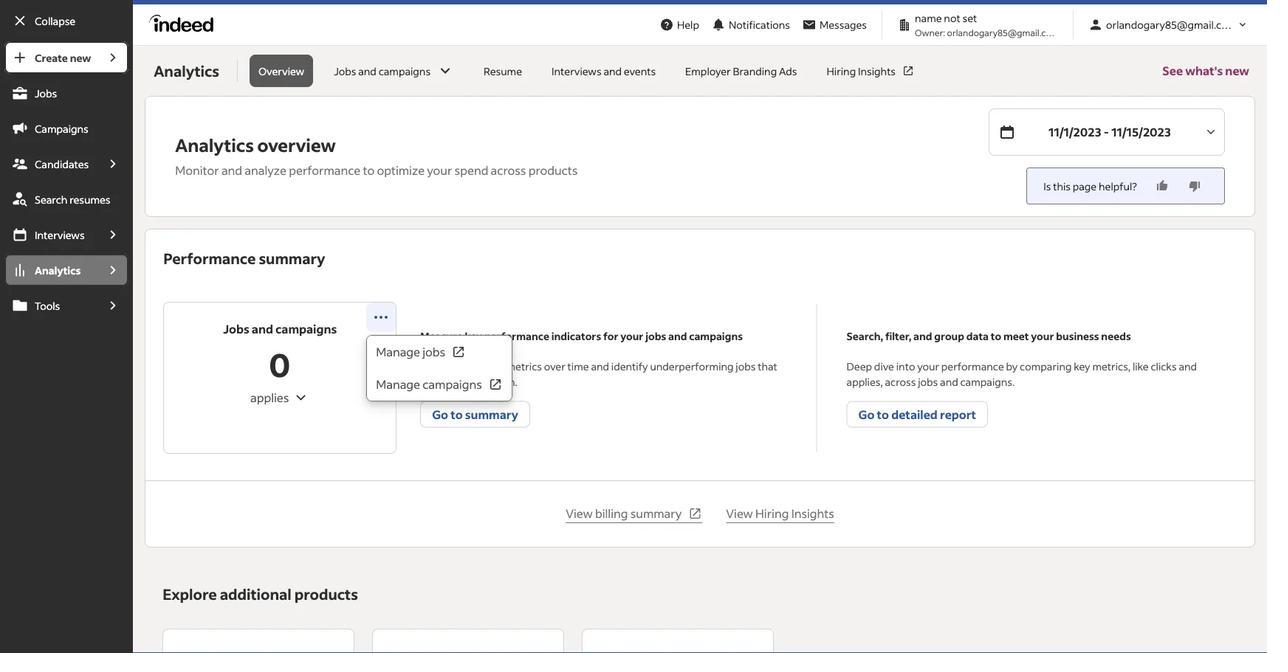 Task type: locate. For each thing, give the bounding box(es) containing it.
view for view hiring insights
[[727, 506, 754, 522]]

explore additional products
[[163, 585, 358, 604]]

jobs inside evaluate your key metrics over time and identify underperforming jobs that need your attention.
[[736, 360, 756, 373]]

0 vertical spatial manage
[[376, 345, 420, 360]]

0 horizontal spatial key
[[465, 330, 483, 343]]

2 horizontal spatial key
[[1075, 360, 1091, 373]]

jobs up the go to detailed report
[[919, 375, 939, 389]]

resume
[[484, 64, 522, 78]]

is
[[1044, 180, 1052, 193]]

jobs down "performance summary"
[[223, 322, 249, 337]]

not
[[945, 11, 961, 25]]

1 horizontal spatial interviews
[[552, 64, 602, 78]]

name not set owner: orlandogary85@gmail.com element
[[892, 10, 1065, 39]]

manage
[[376, 345, 420, 360], [376, 377, 420, 392]]

jobs down create new link at the top of the page
[[35, 86, 57, 100]]

0 vertical spatial jobs
[[334, 64, 356, 78]]

campaigns inside the jobs and campaigns 0
[[276, 322, 337, 337]]

toggle menu image
[[373, 309, 390, 327]]

to
[[363, 163, 375, 178], [991, 330, 1002, 343], [451, 407, 463, 422], [877, 407, 890, 422]]

0 horizontal spatial view
[[566, 506, 593, 522]]

events
[[624, 64, 656, 78]]

0 horizontal spatial orlandogary85@gmail.com
[[948, 27, 1060, 38]]

new right create
[[70, 51, 91, 64]]

view inside view hiring insights link
[[727, 506, 754, 522]]

collapse button
[[4, 4, 129, 37]]

to right data
[[991, 330, 1002, 343]]

2 vertical spatial jobs
[[223, 322, 249, 337]]

new
[[70, 51, 91, 64], [1226, 63, 1250, 78]]

ads
[[779, 64, 798, 78]]

explore
[[163, 585, 217, 604]]

identify
[[612, 360, 648, 373]]

1 horizontal spatial summary
[[465, 407, 519, 422]]

1 vertical spatial hiring
[[756, 506, 789, 522]]

go inside "link"
[[859, 407, 875, 422]]

to left optimize
[[363, 163, 375, 178]]

2 vertical spatial performance
[[942, 360, 1005, 373]]

orlandogary85@gmail.com down set
[[948, 27, 1060, 38]]

jobs
[[334, 64, 356, 78], [35, 86, 57, 100], [223, 322, 249, 337]]

1 vertical spatial manage
[[376, 377, 420, 392]]

1 go from the left
[[432, 407, 448, 422]]

1 horizontal spatial across
[[886, 375, 917, 389]]

2 vertical spatial summary
[[631, 506, 682, 522]]

manage jobs link
[[367, 336, 512, 369]]

create new link
[[4, 41, 98, 74]]

analytics overview monitor and analyze performance to optimize your spend across products
[[175, 133, 578, 178]]

0 horizontal spatial across
[[491, 163, 526, 178]]

tools link
[[4, 290, 98, 322]]

products
[[529, 163, 578, 178], [295, 585, 358, 604]]

applies button
[[242, 385, 319, 412]]

monitor
[[175, 163, 219, 178]]

0 vertical spatial interviews
[[552, 64, 602, 78]]

jobs
[[646, 330, 667, 343], [423, 345, 446, 360], [736, 360, 756, 373], [919, 375, 939, 389]]

key right measure in the left bottom of the page
[[465, 330, 483, 343]]

jobs inside button
[[334, 64, 356, 78]]

orlandogary85@gmail.com
[[1107, 18, 1238, 31], [948, 27, 1060, 38]]

1 horizontal spatial insights
[[859, 64, 896, 78]]

go to detailed report
[[859, 407, 977, 422]]

to down manage campaigns link
[[451, 407, 463, 422]]

jobs inside the jobs and campaigns 0
[[223, 322, 249, 337]]

what's
[[1186, 63, 1224, 78]]

view inside view billing summary link
[[566, 506, 593, 522]]

1 vertical spatial interviews
[[35, 228, 85, 242]]

comparing
[[1020, 360, 1072, 373]]

jobs and campaigns button
[[325, 55, 463, 87]]

key inside evaluate your key metrics over time and identify underperforming jobs that need your attention.
[[488, 360, 504, 373]]

across right spend
[[491, 163, 526, 178]]

1 view from the left
[[566, 506, 593, 522]]

key left metrics, on the bottom right
[[1075, 360, 1091, 373]]

need
[[421, 375, 445, 389]]

1 horizontal spatial hiring
[[827, 64, 856, 78]]

menu bar
[[0, 41, 133, 654]]

across down into
[[886, 375, 917, 389]]

jobs right the overview link
[[334, 64, 356, 78]]

billing
[[595, 506, 628, 522]]

hiring
[[827, 64, 856, 78], [756, 506, 789, 522]]

measure key performance indicators for your jobs and campaigns
[[421, 330, 743, 343]]

1 horizontal spatial view
[[727, 506, 754, 522]]

0 horizontal spatial new
[[70, 51, 91, 64]]

view for view billing summary
[[566, 506, 593, 522]]

go to detailed report link
[[847, 402, 989, 428]]

filter,
[[886, 330, 912, 343]]

interviews down the 'search resumes' link
[[35, 228, 85, 242]]

0 horizontal spatial products
[[295, 585, 358, 604]]

2 view from the left
[[727, 506, 754, 522]]

and inside the jobs and campaigns 0
[[252, 322, 273, 337]]

1 horizontal spatial performance
[[485, 330, 550, 343]]

1 horizontal spatial key
[[488, 360, 504, 373]]

messages
[[820, 18, 867, 31]]

your right into
[[918, 360, 940, 373]]

1 vertical spatial performance
[[485, 330, 550, 343]]

across inside analytics overview monitor and analyze performance to optimize your spend across products
[[491, 163, 526, 178]]

jobs and campaigns 0
[[223, 322, 337, 385]]

performance
[[289, 163, 361, 178], [485, 330, 550, 343], [942, 360, 1005, 373]]

interviews
[[552, 64, 602, 78], [35, 228, 85, 242]]

performance down "overview"
[[289, 163, 361, 178]]

go to summary link
[[421, 402, 530, 428]]

jobs left that at bottom
[[736, 360, 756, 373]]

deep dive into your performance by comparing key metrics, like clicks and applies, across jobs and campaigns.
[[847, 360, 1198, 389]]

2 horizontal spatial summary
[[631, 506, 682, 522]]

0 vertical spatial products
[[529, 163, 578, 178]]

analytics down 'indeed home' image
[[154, 61, 219, 81]]

and inside analytics overview monitor and analyze performance to optimize your spend across products
[[222, 163, 242, 178]]

key up attention.
[[488, 360, 504, 373]]

1 vertical spatial across
[[886, 375, 917, 389]]

2 horizontal spatial performance
[[942, 360, 1005, 373]]

analytics down 'interviews' link
[[35, 264, 81, 277]]

1 vertical spatial summary
[[465, 407, 519, 422]]

0 vertical spatial insights
[[859, 64, 896, 78]]

0 vertical spatial analytics
[[154, 61, 219, 81]]

time
[[568, 360, 589, 373]]

your inside deep dive into your performance by comparing key metrics, like clicks and applies, across jobs and campaigns.
[[918, 360, 940, 373]]

to inside "link"
[[877, 407, 890, 422]]

products inside analytics overview monitor and analyze performance to optimize your spend across products
[[529, 163, 578, 178]]

manage down toggle menu icon
[[376, 345, 420, 360]]

performance up metrics
[[485, 330, 550, 343]]

orlandogary85@gmail.com button
[[1083, 11, 1256, 38]]

analyze
[[245, 163, 287, 178]]

help
[[677, 18, 700, 31]]

menu bar containing create new
[[0, 41, 133, 654]]

and
[[358, 64, 377, 78], [604, 64, 622, 78], [222, 163, 242, 178], [252, 322, 273, 337], [669, 330, 687, 343], [914, 330, 933, 343], [591, 360, 610, 373], [1180, 360, 1198, 373], [941, 375, 959, 389]]

candidates
[[35, 157, 89, 171]]

search
[[35, 193, 67, 206]]

see
[[1163, 63, 1184, 78]]

name not set owner: orlandogary85@gmail.com
[[915, 11, 1060, 38]]

that
[[758, 360, 778, 373]]

1 vertical spatial analytics
[[175, 133, 254, 156]]

this page is helpful image
[[1156, 179, 1170, 194]]

2 horizontal spatial jobs
[[334, 64, 356, 78]]

analytics up monitor
[[175, 133, 254, 156]]

collapse
[[35, 14, 76, 27]]

1 horizontal spatial jobs
[[223, 322, 249, 337]]

0 horizontal spatial summary
[[259, 249, 325, 268]]

2 manage from the top
[[376, 377, 420, 392]]

go down applies,
[[859, 407, 875, 422]]

0 horizontal spatial performance
[[289, 163, 361, 178]]

key inside deep dive into your performance by comparing key metrics, like clicks and applies, across jobs and campaigns.
[[1075, 360, 1091, 373]]

0 horizontal spatial go
[[432, 407, 448, 422]]

1 horizontal spatial orlandogary85@gmail.com
[[1107, 18, 1238, 31]]

detailed
[[892, 407, 938, 422]]

1 horizontal spatial new
[[1226, 63, 1250, 78]]

into
[[897, 360, 916, 373]]

hiring insights
[[827, 64, 896, 78]]

1 vertical spatial insights
[[792, 506, 835, 522]]

applies,
[[847, 375, 883, 389]]

orlandogary85@gmail.com up see
[[1107, 18, 1238, 31]]

new right what's
[[1226, 63, 1250, 78]]

1 horizontal spatial products
[[529, 163, 578, 178]]

is this page helpful?
[[1044, 180, 1138, 193]]

1 vertical spatial jobs
[[35, 86, 57, 100]]

to left detailed
[[877, 407, 890, 422]]

key
[[465, 330, 483, 343], [488, 360, 504, 373], [1075, 360, 1091, 373]]

create new
[[35, 51, 91, 64]]

analytics inside analytics overview monitor and analyze performance to optimize your spend across products
[[175, 133, 254, 156]]

0 vertical spatial hiring
[[827, 64, 856, 78]]

like
[[1133, 360, 1149, 373]]

see what's new
[[1163, 63, 1250, 78]]

performance inside analytics overview monitor and analyze performance to optimize your spend across products
[[289, 163, 361, 178]]

0 vertical spatial summary
[[259, 249, 325, 268]]

performance up campaigns.
[[942, 360, 1005, 373]]

measure
[[421, 330, 463, 343]]

0 horizontal spatial jobs
[[35, 86, 57, 100]]

2 go from the left
[[859, 407, 875, 422]]

manage jobs
[[376, 345, 446, 360]]

1 horizontal spatial go
[[859, 407, 875, 422]]

insights
[[859, 64, 896, 78], [792, 506, 835, 522]]

your down evaluate
[[447, 375, 469, 389]]

go for go to detailed report
[[859, 407, 875, 422]]

search, filter, and group data to meet your business needs
[[847, 330, 1132, 343]]

campaigns.
[[961, 375, 1015, 389]]

0 vertical spatial across
[[491, 163, 526, 178]]

employer
[[686, 64, 731, 78]]

manage left need
[[376, 377, 420, 392]]

search,
[[847, 330, 884, 343]]

go down manage campaigns link
[[432, 407, 448, 422]]

and inside button
[[358, 64, 377, 78]]

metrics,
[[1093, 360, 1131, 373]]

interviews inside 'link'
[[552, 64, 602, 78]]

your left spend
[[427, 163, 452, 178]]

interviews left events
[[552, 64, 602, 78]]

resume link
[[475, 55, 531, 87]]

0 horizontal spatial interviews
[[35, 228, 85, 242]]

0 vertical spatial performance
[[289, 163, 361, 178]]

go
[[432, 407, 448, 422], [859, 407, 875, 422]]

1 manage from the top
[[376, 345, 420, 360]]

employer branding ads link
[[677, 55, 806, 87]]

group
[[133, 0, 1268, 4]]



Task type: vqa. For each thing, say whether or not it's contained in the screenshot.
order:
no



Task type: describe. For each thing, give the bounding box(es) containing it.
create
[[35, 51, 68, 64]]

helpful?
[[1099, 180, 1138, 193]]

indeed home image
[[149, 14, 220, 32]]

page
[[1073, 180, 1097, 193]]

indicators
[[552, 330, 602, 343]]

jobs for jobs and campaigns
[[334, 64, 356, 78]]

jobs up identify
[[646, 330, 667, 343]]

performance
[[163, 249, 256, 268]]

optimize
[[377, 163, 425, 178]]

view hiring insights
[[727, 506, 835, 522]]

interviews for interviews and events
[[552, 64, 602, 78]]

0 horizontal spatial insights
[[792, 506, 835, 522]]

performance inside deep dive into your performance by comparing key metrics, like clicks and applies, across jobs and campaigns.
[[942, 360, 1005, 373]]

and inside evaluate your key metrics over time and identify underperforming jobs that need your attention.
[[591, 360, 610, 373]]

meet
[[1004, 330, 1030, 343]]

view billing summary link
[[566, 505, 703, 524]]

branding
[[733, 64, 777, 78]]

11/15/2023
[[1112, 124, 1172, 140]]

jobs inside deep dive into your performance by comparing key metrics, like clicks and applies, across jobs and campaigns.
[[919, 375, 939, 389]]

help button
[[654, 11, 706, 38]]

performance summary
[[163, 249, 325, 268]]

and inside 'link'
[[604, 64, 622, 78]]

view billing summary
[[566, 506, 682, 522]]

your right for
[[621, 330, 644, 343]]

interviews and events link
[[543, 55, 665, 87]]

interviews link
[[4, 219, 98, 251]]

jobs and campaigns
[[334, 64, 431, 78]]

go for go to summary
[[432, 407, 448, 422]]

orlandogary85@gmail.com inside name not set owner: orlandogary85@gmail.com
[[948, 27, 1060, 38]]

this page is not helpful image
[[1188, 179, 1203, 194]]

spend
[[455, 163, 489, 178]]

view hiring insights link
[[727, 505, 835, 524]]

jobs for jobs and campaigns 0
[[223, 322, 249, 337]]

overview link
[[250, 55, 313, 87]]

jobs link
[[4, 77, 129, 109]]

your right 'meet'
[[1032, 330, 1055, 343]]

owner:
[[915, 27, 946, 38]]

interviews for interviews
[[35, 228, 85, 242]]

metrics
[[507, 360, 542, 373]]

manage campaigns link
[[367, 369, 512, 401]]

your up attention.
[[464, 360, 486, 373]]

evaluate
[[421, 360, 462, 373]]

deep
[[847, 360, 873, 373]]

11/1/2023 - 11/15/2023
[[1049, 124, 1172, 140]]

set
[[963, 11, 978, 25]]

group
[[935, 330, 965, 343]]

jobs down measure in the left bottom of the page
[[423, 345, 446, 360]]

notifications button
[[706, 8, 796, 41]]

notifications
[[729, 18, 791, 31]]

manage for manage jobs
[[376, 345, 420, 360]]

orlandogary85@gmail.com inside dropdown button
[[1107, 18, 1238, 31]]

-
[[1104, 124, 1110, 140]]

employer branding ads
[[686, 64, 798, 78]]

to inside analytics overview monitor and analyze performance to optimize your spend across products
[[363, 163, 375, 178]]

campaigns
[[35, 122, 88, 135]]

for
[[604, 330, 619, 343]]

overview
[[258, 133, 336, 156]]

evaluate your key metrics over time and identify underperforming jobs that need your attention.
[[421, 360, 778, 389]]

search resumes link
[[4, 183, 129, 216]]

11/1/2023
[[1049, 124, 1102, 140]]

manage campaigns
[[376, 377, 482, 392]]

name
[[915, 11, 942, 25]]

this
[[1054, 180, 1071, 193]]

0 horizontal spatial hiring
[[756, 506, 789, 522]]

new inside button
[[1226, 63, 1250, 78]]

resumes
[[70, 193, 110, 206]]

candidates link
[[4, 148, 98, 180]]

over
[[544, 360, 566, 373]]

clicks
[[1152, 360, 1178, 373]]

applies
[[250, 390, 289, 406]]

jobs for jobs
[[35, 86, 57, 100]]

interviews and events
[[552, 64, 656, 78]]

manage for manage campaigns
[[376, 377, 420, 392]]

summary for go to summary
[[465, 407, 519, 422]]

summary for view billing summary
[[631, 506, 682, 522]]

1 vertical spatial products
[[295, 585, 358, 604]]

tools
[[35, 299, 60, 313]]

messages link
[[796, 11, 873, 38]]

analytics link
[[4, 254, 98, 287]]

your inside analytics overview monitor and analyze performance to optimize your spend across products
[[427, 163, 452, 178]]

search resumes
[[35, 193, 110, 206]]

see what's new button
[[1163, 46, 1250, 96]]

2 vertical spatial analytics
[[35, 264, 81, 277]]

across inside deep dive into your performance by comparing key metrics, like clicks and applies, across jobs and campaigns.
[[886, 375, 917, 389]]

go to summary
[[432, 407, 519, 422]]

underperforming
[[650, 360, 734, 373]]

data
[[967, 330, 989, 343]]

needs
[[1102, 330, 1132, 343]]

campaigns link
[[4, 112, 129, 145]]

dive
[[875, 360, 895, 373]]

campaigns inside button
[[379, 64, 431, 78]]



